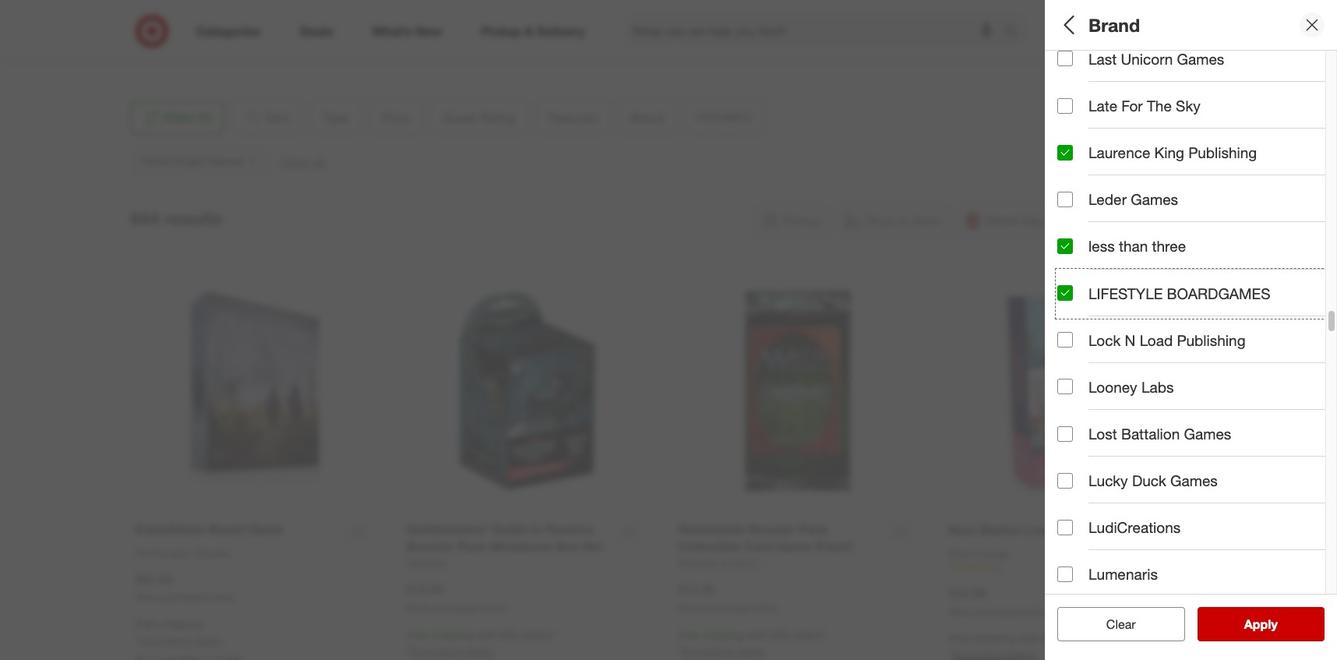 Task type: describe. For each thing, give the bounding box(es) containing it.
$18.99
[[407, 582, 444, 597]]

less
[[1089, 237, 1115, 255]]

apply
[[1244, 616, 1278, 632]]

labs
[[1142, 378, 1174, 396]]

all
[[1057, 14, 1079, 36]]

exclusions apply. button for $15.95
[[682, 644, 766, 659]]

$35 for $18.99
[[499, 628, 517, 641]]

clear for clear
[[1106, 616, 1136, 632]]

clear all button
[[1057, 607, 1185, 641]]

$50;
[[1207, 136, 1228, 149]]

apply button
[[1197, 607, 1325, 641]]

LudiCreations checkbox
[[1057, 520, 1073, 535]]

us
[[142, 44, 157, 57]]

looney labs
[[1089, 378, 1174, 396]]

lumenaris
[[1089, 565, 1158, 583]]

lifestyle boardgames
[[1089, 284, 1271, 302]]

new
[[1057, 245, 1080, 258]]

2835 commerce park drive fitchburg , wi 53719 us
[[142, 13, 277, 57]]

25th
[[1172, 300, 1193, 313]]

* down $84.95
[[136, 634, 139, 647]]

online for $84.95
[[210, 592, 235, 604]]

looney
[[1089, 378, 1137, 396]]

drive
[[252, 13, 277, 26]]

* down the $18.99
[[407, 644, 411, 658]]

lucky duck games
[[1089, 472, 1218, 490]]

$100
[[1297, 136, 1320, 149]]

1 vertical spatial publishing
[[1177, 331, 1246, 349]]

late
[[1089, 97, 1118, 115]]

$15;
[[1088, 136, 1108, 149]]

less than three checkbox
[[1057, 238, 1073, 254]]

Looney Labs checkbox
[[1057, 379, 1073, 395]]

shipping for $18.99
[[431, 628, 473, 641]]

park
[[227, 13, 249, 26]]

fpo/apo
[[1057, 339, 1125, 357]]

laurence
[[1089, 144, 1150, 161]]

include
[[1089, 392, 1137, 410]]

boardgames
[[1167, 284, 1271, 302]]

$35 for $15.95
[[771, 628, 788, 641]]

out
[[1141, 392, 1163, 410]]

1 horizontal spatial games;
[[1158, 81, 1196, 95]]

1
[[997, 562, 1003, 574]]

type
[[1057, 61, 1090, 79]]

Late For The Sky checkbox
[[1057, 98, 1073, 113]]

Lost Battalion Games checkbox
[[1057, 426, 1073, 442]]

ludicreations
[[1089, 518, 1181, 536]]

rating
[[1103, 176, 1149, 194]]

$15.95 when purchased online
[[678, 582, 777, 614]]

clear all
[[1099, 616, 1144, 632]]

battalion
[[1121, 425, 1180, 443]]

lost battalion games
[[1089, 425, 1232, 443]]

price $0  –  $15; $15  –  $25; $25  –  $50; $50  –  $100; $100  –  
[[1057, 116, 1337, 149]]

Lucky Duck Games checkbox
[[1057, 473, 1073, 488]]

2
[[1332, 300, 1337, 313]]

purchased for $20.99
[[976, 606, 1021, 618]]

guest
[[1057, 176, 1099, 194]]

when for $20.99
[[949, 606, 973, 618]]

free for $18.99
[[407, 628, 428, 641]]

see
[[1228, 616, 1250, 632]]

games for battalion
[[1184, 425, 1232, 443]]

guest rating
[[1057, 176, 1149, 194]]

technology;
[[1110, 300, 1169, 313]]

apply. for $18.99
[[466, 644, 495, 658]]

purchased for $18.99
[[434, 603, 478, 614]]

$15.95
[[678, 582, 715, 597]]

purchased for $84.95
[[162, 592, 207, 604]]

card
[[1131, 81, 1155, 95]]

online for $15.95
[[752, 603, 777, 614]]

brand for brand
[[1089, 14, 1140, 36]]

hr
[[1068, 300, 1079, 313]]

$18.99 when purchased online
[[407, 582, 506, 614]]

exclusions inside free shipping * * exclusions apply.
[[139, 634, 192, 647]]

free inside free shipping * * exclusions apply.
[[136, 617, 157, 631]]

art
[[1082, 300, 1097, 313]]

$35 for $20.99
[[1042, 632, 1059, 645]]

apply. for $15.95
[[737, 644, 766, 658]]

lock n load publishing
[[1089, 331, 1246, 349]]

all filters dialog
[[1045, 0, 1337, 660]]

944
[[130, 207, 160, 229]]

$25
[[1171, 136, 1188, 149]]

commerce
[[170, 13, 224, 26]]

board
[[1057, 81, 1087, 95]]

stock
[[1184, 392, 1220, 410]]

orders* for $18.99
[[520, 628, 555, 641]]

$100;
[[1267, 136, 1294, 149]]

wi
[[194, 29, 207, 42]]

last unicorn games
[[1089, 50, 1225, 68]]

see results button
[[1197, 607, 1325, 641]]

shipping for $20.99
[[974, 632, 1015, 645]]

n
[[1125, 331, 1136, 349]]

Last Unicorn Games checkbox
[[1057, 51, 1073, 67]]

free shipping with $35 orders* * exclusions apply. for $15.95
[[678, 628, 826, 658]]

* down $15.95
[[678, 644, 682, 658]]

featured new
[[1057, 225, 1120, 258]]

cards;
[[1292, 81, 1324, 95]]

free shipping with $35 orders*
[[949, 632, 1098, 645]]

king
[[1155, 144, 1184, 161]]

late for the sky
[[1089, 97, 1201, 115]]

trading
[[1253, 81, 1289, 95]]

see results
[[1228, 616, 1294, 632]]

leder games
[[1089, 190, 1178, 208]]

0-
[[1057, 300, 1068, 313]]

online for $20.99
[[1023, 606, 1048, 618]]

fpo/apo button
[[1057, 323, 1337, 378]]

0 vertical spatial publishing
[[1189, 144, 1257, 161]]

leder
[[1089, 190, 1127, 208]]

games; inside brand 0-hr art & technology; 25th century games; 2f-spiele; 2
[[1238, 300, 1276, 313]]

unicorn
[[1121, 50, 1173, 68]]



Task type: vqa. For each thing, say whether or not it's contained in the screenshot.
Hi,
no



Task type: locate. For each thing, give the bounding box(es) containing it.
1 horizontal spatial orders*
[[791, 628, 826, 641]]

free shipping with $35 orders* * exclusions apply. down "$18.99 when purchased online"
[[407, 628, 555, 658]]

with down $15.95 when purchased online
[[747, 628, 768, 641]]

53719
[[210, 29, 240, 42]]

purchased inside "$18.99 when purchased online"
[[434, 603, 478, 614]]

exclusions apply. button for $18.99
[[411, 644, 495, 659]]

when
[[136, 592, 160, 604], [407, 603, 431, 614], [678, 603, 702, 614], [949, 606, 973, 618]]

$0
[[1057, 136, 1069, 149]]

shipping down $20.99 when purchased online
[[974, 632, 1015, 645]]

clear down lumenaris
[[1106, 616, 1136, 632]]

collectible
[[1199, 81, 1250, 95]]

with down "$18.99 when purchased online"
[[476, 628, 496, 641]]

$35 down $15.95 when purchased online
[[771, 628, 788, 641]]

$15
[[1111, 136, 1129, 149]]

free down $84.95
[[136, 617, 157, 631]]

games right duck
[[1171, 472, 1218, 490]]

games up collectible
[[1177, 50, 1225, 68]]

free shipping with $35 orders* * exclusions apply. for $18.99
[[407, 628, 555, 658]]

shipping for $15.95
[[703, 628, 744, 641]]

2f-
[[1279, 300, 1296, 313]]

brand inside dialog
[[1089, 14, 1140, 36]]

$84.95
[[136, 571, 173, 587]]

results inside button
[[1254, 616, 1294, 632]]

purchased for $15.95
[[705, 603, 749, 614]]

online inside the $84.95 when purchased online
[[210, 592, 235, 604]]

0 horizontal spatial orders*
[[520, 628, 555, 641]]

three
[[1152, 237, 1186, 255]]

clear inside all filters "dialog"
[[1099, 616, 1128, 632]]

with for $15.95
[[747, 628, 768, 641]]

when down $20.99
[[949, 606, 973, 618]]

when for $84.95
[[136, 592, 160, 604]]

orders* for $15.95
[[791, 628, 826, 641]]

exclusions for $15.95
[[682, 644, 734, 658]]

orders*
[[520, 628, 555, 641], [791, 628, 826, 641], [1062, 632, 1098, 645]]

with down $20.99 when purchased online
[[1019, 632, 1039, 645]]

apply. down the $84.95 when purchased online
[[195, 634, 224, 647]]

purchased inside $20.99 when purchased online
[[976, 606, 1021, 618]]

shipping down the $84.95 when purchased online
[[160, 617, 202, 631]]

1 vertical spatial brand
[[1057, 279, 1100, 297]]

fitchburg
[[142, 29, 188, 42]]

when down $15.95
[[678, 603, 702, 614]]

sky
[[1176, 97, 1201, 115]]

games; left the 2f-
[[1238, 300, 1276, 313]]

$35 down "$18.99 when purchased online"
[[499, 628, 517, 641]]

0 horizontal spatial with
[[476, 628, 496, 641]]

$25;
[[1147, 136, 1168, 149]]

1 horizontal spatial $35
[[771, 628, 788, 641]]

1 horizontal spatial free shipping with $35 orders* * exclusions apply.
[[678, 628, 826, 658]]

0 horizontal spatial results
[[165, 207, 223, 229]]

shipping inside free shipping * * exclusions apply.
[[160, 617, 202, 631]]

shipping
[[160, 617, 202, 631], [431, 628, 473, 641], [703, 628, 744, 641], [974, 632, 1015, 645]]

games for duck
[[1171, 472, 1218, 490]]

0 vertical spatial results
[[165, 207, 223, 229]]

2 horizontal spatial games;
[[1238, 300, 1276, 313]]

online inside "$18.99 when purchased online"
[[481, 603, 506, 614]]

Leder Games checkbox
[[1057, 192, 1073, 207]]

lost
[[1089, 425, 1117, 443]]

*
[[202, 617, 206, 631], [136, 634, 139, 647], [407, 644, 411, 658], [678, 644, 682, 658]]

$84.95 when purchased online
[[136, 571, 235, 604]]

purchased inside $15.95 when purchased online
[[705, 603, 749, 614]]

games; up "sky"
[[1158, 81, 1196, 95]]

What can we help you find? suggestions appear below search field
[[623, 14, 1008, 48]]

clear inside brand dialog
[[1106, 616, 1136, 632]]

exclusions apply. button down "$18.99 when purchased online"
[[411, 644, 495, 659]]

all filters
[[1057, 14, 1132, 36]]

spiele;
[[1296, 300, 1329, 313]]

results for 944 results
[[165, 207, 223, 229]]

Lumenaris checkbox
[[1057, 567, 1073, 582]]

brand inside brand 0-hr art & technology; 25th century games; 2f-spiele; 2
[[1057, 279, 1100, 297]]

duck
[[1132, 472, 1166, 490]]

exclusions down $15.95 when purchased online
[[682, 644, 734, 658]]

of
[[1167, 392, 1180, 410]]

shipping down "$18.99 when purchased online"
[[431, 628, 473, 641]]

free shipping with $35 orders* * exclusions apply. down $15.95 when purchased online
[[678, 628, 826, 658]]

1 clear from the left
[[1099, 616, 1128, 632]]

free down $20.99
[[949, 632, 971, 645]]

apply. down "$18.99 when purchased online"
[[466, 644, 495, 658]]

2 clear from the left
[[1106, 616, 1136, 632]]

include out of stock
[[1089, 392, 1220, 410]]

exclusions down "$18.99 when purchased online"
[[411, 644, 463, 658]]

when inside "$18.99 when purchased online"
[[407, 603, 431, 614]]

2 horizontal spatial $35
[[1042, 632, 1059, 645]]

clear
[[1099, 616, 1128, 632], [1106, 616, 1136, 632]]

1 vertical spatial results
[[1254, 616, 1294, 632]]

lifestyle
[[1089, 284, 1163, 302]]

free down the $18.99
[[407, 628, 428, 641]]

0 vertical spatial brand
[[1089, 14, 1140, 36]]

LIFESTYLE BOARDGAMES checkbox
[[1057, 285, 1073, 301]]

brand up last
[[1089, 14, 1140, 36]]

purchased down $20.99
[[976, 606, 1021, 618]]

exclusions apply. button
[[139, 633, 224, 648], [411, 644, 495, 659], [682, 644, 766, 659]]

brand 0-hr art & technology; 25th century games; 2f-spiele; 2
[[1057, 279, 1337, 313]]

0 horizontal spatial free shipping with $35 orders* * exclusions apply.
[[407, 628, 555, 658]]

search button
[[998, 14, 1035, 51]]

Laurence King Publishing checkbox
[[1057, 145, 1073, 160]]

for
[[1122, 97, 1143, 115]]

load
[[1140, 331, 1173, 349]]

Lock N Load Publishing checkbox
[[1057, 332, 1073, 348]]

clear left "all"
[[1099, 616, 1128, 632]]

online for $18.99
[[481, 603, 506, 614]]

apply. down $15.95 when purchased online
[[737, 644, 766, 658]]

2 horizontal spatial exclusions
[[682, 644, 734, 658]]

1 horizontal spatial results
[[1254, 616, 1294, 632]]

purchased down the $18.99
[[434, 603, 478, 614]]

1 horizontal spatial exclusions apply. button
[[411, 644, 495, 659]]

0 horizontal spatial $35
[[499, 628, 517, 641]]

games right leder at the right top of the page
[[1131, 190, 1178, 208]]

* down the $84.95 when purchased online
[[202, 617, 206, 631]]

purchased down $15.95
[[705, 603, 749, 614]]

$50
[[1231, 136, 1248, 149]]

when for $18.99
[[407, 603, 431, 614]]

apply.
[[195, 634, 224, 647], [466, 644, 495, 658], [737, 644, 766, 658]]

2 horizontal spatial with
[[1019, 632, 1039, 645]]

free down $15.95
[[678, 628, 700, 641]]

purchased
[[162, 592, 207, 604], [434, 603, 478, 614], [705, 603, 749, 614], [976, 606, 1021, 618]]

brand for brand 0-hr art & technology; 25th century games; 2f-spiele; 2
[[1057, 279, 1100, 297]]

exclusions for $18.99
[[411, 644, 463, 658]]

with
[[476, 628, 496, 641], [747, 628, 768, 641], [1019, 632, 1039, 645]]

clear button
[[1057, 607, 1185, 641]]

publishing down century
[[1177, 331, 1246, 349]]

0 horizontal spatial exclusions
[[139, 634, 192, 647]]

than
[[1119, 237, 1148, 255]]

free for $15.95
[[678, 628, 700, 641]]

search
[[998, 25, 1035, 40]]

lock
[[1089, 331, 1121, 349]]

$20.99 when purchased online
[[949, 585, 1048, 618]]

with for $20.99
[[1019, 632, 1039, 645]]

1 horizontal spatial apply.
[[466, 644, 495, 658]]

online inside $15.95 when purchased online
[[752, 603, 777, 614]]

results
[[165, 207, 223, 229], [1254, 616, 1294, 632]]

shipping down $15.95 when purchased online
[[703, 628, 744, 641]]

0 horizontal spatial exclusions apply. button
[[139, 633, 224, 648]]

exclusions apply. button down the $84.95 when purchased online
[[139, 633, 224, 648]]

brand up 'hr'
[[1057, 279, 1100, 297]]

purchased up free shipping * * exclusions apply.
[[162, 592, 207, 604]]

type board games; card games; collectible trading cards; ga
[[1057, 61, 1337, 95]]

Include out of stock checkbox
[[1057, 393, 1073, 409]]

games for unicorn
[[1177, 50, 1225, 68]]

$20.99
[[949, 585, 987, 601]]

games
[[1177, 50, 1225, 68], [1131, 190, 1178, 208], [1184, 425, 1232, 443], [1171, 472, 1218, 490]]

when down $84.95
[[136, 592, 160, 604]]

clear for clear all
[[1099, 616, 1128, 632]]

ga
[[1327, 81, 1337, 95]]

&
[[1100, 300, 1107, 313]]

featured
[[1057, 225, 1120, 243]]

0 horizontal spatial apply.
[[195, 634, 224, 647]]

games; up late
[[1090, 81, 1128, 95]]

1 horizontal spatial exclusions
[[411, 644, 463, 658]]

last
[[1089, 50, 1117, 68]]

orders* for $20.99
[[1062, 632, 1098, 645]]

$35 down $20.99 when purchased online
[[1042, 632, 1059, 645]]

2835
[[142, 13, 166, 26]]

1 free shipping with $35 orders* * exclusions apply. from the left
[[407, 628, 555, 658]]

games down stock
[[1184, 425, 1232, 443]]

results for see results
[[1254, 616, 1294, 632]]

2 horizontal spatial orders*
[[1062, 632, 1098, 645]]

online inside $20.99 when purchased online
[[1023, 606, 1048, 618]]

when inside the $84.95 when purchased online
[[136, 592, 160, 604]]

,
[[188, 29, 191, 42]]

laurence king publishing
[[1089, 144, 1257, 161]]

publishing
[[1189, 144, 1257, 161], [1177, 331, 1246, 349]]

$35
[[499, 628, 517, 641], [771, 628, 788, 641], [1042, 632, 1059, 645]]

free shipping with $35 orders* * exclusions apply.
[[407, 628, 555, 658], [678, 628, 826, 658]]

when down the $18.99
[[407, 603, 431, 614]]

games;
[[1090, 81, 1128, 95], [1158, 81, 1196, 95], [1238, 300, 1276, 313]]

results right 944
[[165, 207, 223, 229]]

1 horizontal spatial with
[[747, 628, 768, 641]]

with for $18.99
[[476, 628, 496, 641]]

purchased inside the $84.95 when purchased online
[[162, 592, 207, 604]]

exclusions apply. button down $15.95 when purchased online
[[682, 644, 766, 659]]

the
[[1147, 97, 1172, 115]]

apply. inside free shipping * * exclusions apply.
[[195, 634, 224, 647]]

0 horizontal spatial games;
[[1090, 81, 1128, 95]]

2 free shipping with $35 orders* * exclusions apply. from the left
[[678, 628, 826, 658]]

less than three
[[1089, 237, 1186, 255]]

filters
[[1084, 14, 1132, 36]]

online
[[210, 592, 235, 604], [481, 603, 506, 614], [752, 603, 777, 614], [1023, 606, 1048, 618]]

results right see
[[1254, 616, 1294, 632]]

publishing right $25
[[1189, 144, 1257, 161]]

brand dialog
[[1045, 0, 1337, 660]]

century
[[1196, 300, 1235, 313]]

guest rating button
[[1057, 160, 1337, 214]]

when for $15.95
[[678, 603, 702, 614]]

2 horizontal spatial exclusions apply. button
[[682, 644, 766, 659]]

free for $20.99
[[949, 632, 971, 645]]

944 results
[[130, 207, 223, 229]]

2 horizontal spatial apply.
[[737, 644, 766, 658]]

when inside $15.95 when purchased online
[[678, 603, 702, 614]]

when inside $20.99 when purchased online
[[949, 606, 973, 618]]

exclusions down the $84.95 when purchased online
[[139, 634, 192, 647]]



